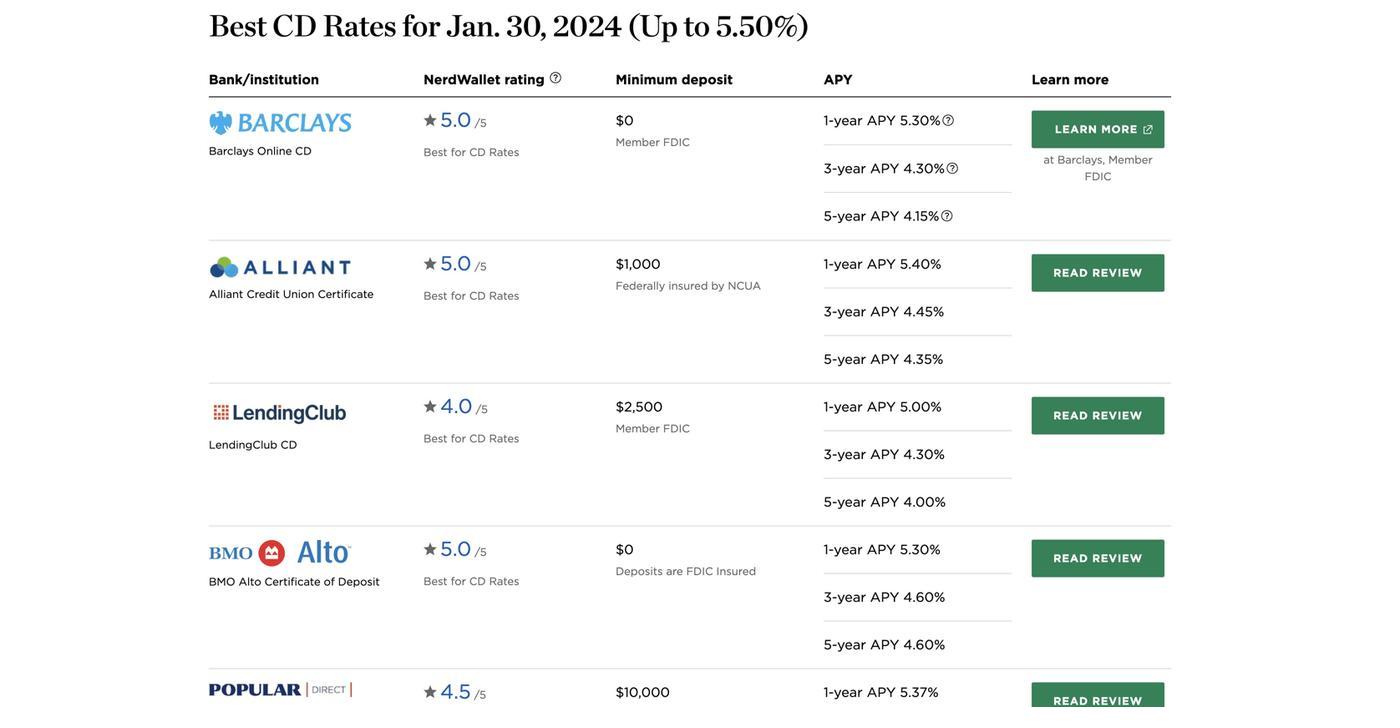 Task type: describe. For each thing, give the bounding box(es) containing it.
alto
[[239, 576, 261, 589]]

member for 5.0
[[616, 136, 660, 149]]

5-year apy 4.00%
[[824, 494, 946, 511]]

4.15%
[[904, 208, 940, 225]]

deposit
[[682, 71, 733, 88]]

2 4.30% from the top
[[904, 447, 945, 463]]

5- for 5-year apy 4.00%
[[824, 494, 838, 511]]

at barclays, member fdic
[[1044, 153, 1153, 183]]

$0 deposits are fdic insured
[[616, 542, 756, 578]]

$10,000
[[616, 685, 670, 701]]

barclays online cd
[[209, 145, 312, 158]]

5- for 5-year apy 4.15%
[[824, 208, 838, 225]]

1 4.30% from the top
[[904, 160, 945, 177]]

alliant credit union certificate
[[209, 288, 374, 301]]

rated 4.5 out of 5 element
[[440, 677, 486, 708]]

rates for 1-year apy 5.00%
[[489, 432, 520, 445]]

5- for 5-year apy 4.35%
[[824, 351, 838, 368]]

0 vertical spatial learn
[[1032, 71, 1070, 88]]

1 5.0 /5 from the top
[[440, 108, 487, 132]]

$0 for $0 deposits are fdic insured
[[616, 542, 634, 558]]

4.5 /5
[[440, 680, 486, 705]]

2 5.30% from the top
[[900, 542, 941, 558]]

for for 1-year apy 5.40%
[[451, 290, 466, 303]]

(up
[[628, 8, 678, 43]]

review for 3-year apy 4.30%
[[1093, 409, 1143, 422]]

1 best for cd rates from the top
[[424, 146, 520, 159]]

read review for 4.45%
[[1054, 267, 1143, 280]]

read review link for 3-year apy 4.60%
[[1032, 540, 1165, 578]]

insured
[[669, 280, 708, 292]]

lendingclub cd image
[[209, 397, 352, 430]]

read review for 4.60%
[[1054, 552, 1143, 565]]

$2,500
[[616, 399, 663, 415]]

5.40%
[[900, 256, 942, 272]]

1-year apy 5.40%
[[824, 256, 942, 272]]

best for 1-year apy 5.00%
[[424, 432, 448, 445]]

4.45%
[[904, 304, 945, 320]]

$1,000 federally insured by ncua
[[616, 256, 761, 292]]

barclays,
[[1058, 153, 1106, 166]]

$0 for $0 member fdic
[[616, 112, 634, 129]]

rated 4.0 out of 5 element
[[440, 391, 488, 427]]

read for 1-year apy 5.30%
[[1054, 552, 1089, 565]]

4.35%
[[904, 351, 944, 368]]

/5 inside 4.5 /5
[[474, 689, 486, 702]]

how are nerdwallet's ratings determined? image
[[537, 61, 574, 98]]

1- for 3-year apy 4.60%
[[824, 542, 834, 558]]

3-year apy 4.60%
[[824, 590, 946, 606]]

1 1- from the top
[[824, 112, 834, 129]]

read for 1-year apy 5.00%
[[1054, 409, 1089, 422]]

rating
[[505, 71, 545, 88]]

5-year apy 4.60%
[[824, 637, 946, 654]]

nerdwallet
[[424, 71, 501, 88]]

fdic inside $0 deposits are fdic insured
[[687, 565, 713, 578]]

5-year apy 4.15%
[[824, 208, 940, 225]]

bmo alto certificate of deposit image
[[209, 540, 352, 567]]

4.0 /5
[[440, 394, 488, 419]]

1 vertical spatial learn
[[1056, 123, 1098, 136]]

5.37%
[[900, 685, 939, 701]]

to
[[684, 8, 710, 43]]

read review link for 3-year apy 4.30%
[[1032, 397, 1165, 435]]

4.5
[[440, 680, 471, 705]]

online
[[257, 145, 292, 158]]

5 1- from the top
[[824, 685, 834, 701]]

5.00%
[[900, 399, 942, 415]]

/5 for 1-year apy 5.30%
[[475, 546, 487, 559]]

0 vertical spatial more
[[1074, 71, 1110, 88]]

read review for 4.30%
[[1054, 409, 1143, 422]]

5.50%)
[[716, 8, 810, 43]]

1 rated 5.0 out of 5 element from the top
[[440, 104, 487, 141]]

bmo alto certificate of deposit
[[209, 576, 380, 589]]

deposit
[[338, 576, 380, 589]]

bank/institution
[[209, 71, 319, 88]]



Task type: locate. For each thing, give the bounding box(es) containing it.
1 vertical spatial 4.30%
[[904, 447, 945, 463]]

1 5.30% from the top
[[900, 112, 941, 129]]

learn more
[[1032, 71, 1110, 88], [1056, 123, 1138, 136]]

at
[[1044, 153, 1055, 166]]

1 vertical spatial read review link
[[1032, 397, 1165, 435]]

$0 inside the $0 member fdic
[[616, 112, 634, 129]]

read review link
[[1032, 254, 1165, 292], [1032, 397, 1165, 435], [1032, 540, 1165, 578]]

barclays online cd image
[[209, 111, 352, 136]]

1 vertical spatial 5.0
[[440, 252, 472, 276]]

1 vertical spatial 1-year apy 5.30%
[[824, 542, 941, 558]]

4.60% up 5-year apy 4.60%
[[904, 590, 946, 606]]

2 vertical spatial member
[[616, 422, 660, 435]]

cd
[[273, 8, 317, 43], [295, 145, 312, 158], [470, 146, 486, 159], [470, 290, 486, 303], [470, 432, 486, 445], [281, 439, 297, 452], [470, 575, 486, 588]]

2 1- from the top
[[824, 256, 834, 272]]

review for 3-year apy 4.45%
[[1093, 267, 1143, 280]]

4.00%
[[904, 494, 946, 511]]

lendingclub
[[209, 439, 277, 452]]

2 vertical spatial 5.0
[[440, 537, 472, 562]]

0 vertical spatial read review link
[[1032, 254, 1165, 292]]

union
[[283, 288, 315, 301]]

1-
[[824, 112, 834, 129], [824, 256, 834, 272], [824, 399, 834, 415], [824, 542, 834, 558], [824, 685, 834, 701]]

/5 for 1-year apy 5.40%
[[475, 260, 487, 273]]

review for 3-year apy 4.60%
[[1093, 552, 1143, 565]]

member down minimum at the top left of the page
[[616, 136, 660, 149]]

by
[[712, 280, 725, 292]]

3- down 1-year apy 5.40%
[[824, 304, 838, 320]]

4 1- from the top
[[824, 542, 834, 558]]

certificate
[[318, 288, 374, 301], [265, 576, 321, 589]]

1 read from the top
[[1054, 267, 1089, 280]]

1 vertical spatial 4.60%
[[904, 637, 946, 654]]

1-year apy 5.00%
[[824, 399, 942, 415]]

/5 inside the 4.0 /5
[[476, 403, 488, 416]]

3 5- from the top
[[824, 494, 838, 511]]

0 vertical spatial certificate
[[318, 288, 374, 301]]

learn
[[1032, 71, 1070, 88], [1056, 123, 1098, 136]]

jan.
[[446, 8, 501, 43]]

member
[[616, 136, 660, 149], [1109, 153, 1153, 166], [616, 422, 660, 435]]

1 read review from the top
[[1054, 267, 1143, 280]]

rates
[[323, 8, 397, 43], [489, 146, 520, 159], [489, 290, 520, 303], [489, 432, 520, 445], [489, 575, 520, 588]]

$1,000
[[616, 256, 661, 272]]

credit
[[247, 288, 280, 301]]

5.0 /5 for 1-year apy 5.30%
[[440, 537, 487, 562]]

insured
[[717, 565, 756, 578]]

3 read from the top
[[1054, 552, 1089, 565]]

4 5- from the top
[[824, 637, 838, 654]]

0 vertical spatial 5.0
[[440, 108, 472, 132]]

barclays
[[209, 145, 254, 158]]

1 $0 from the top
[[616, 112, 634, 129]]

2 read review from the top
[[1054, 409, 1143, 422]]

0 vertical spatial read
[[1054, 267, 1089, 280]]

4.60%
[[904, 590, 946, 606], [904, 637, 946, 654]]

best for cd rates for 1-year apy 5.00%
[[424, 432, 520, 445]]

more up learn more link on the top of page
[[1074, 71, 1110, 88]]

1 vertical spatial rated 5.0 out of 5 element
[[440, 248, 487, 285]]

rates for 1-year apy 5.40%
[[489, 290, 520, 303]]

bmo
[[209, 576, 235, 589]]

fdic inside at barclays, member fdic
[[1085, 170, 1112, 183]]

3 5.0 from the top
[[440, 537, 472, 562]]

learn up barclays,
[[1056, 123, 1098, 136]]

3- for 1-year apy 5.40%
[[824, 304, 838, 320]]

0 vertical spatial 1-year apy 5.30%
[[824, 112, 941, 129]]

5.0
[[440, 108, 472, 132], [440, 252, 472, 276], [440, 537, 472, 562]]

0 vertical spatial read review
[[1054, 267, 1143, 280]]

best cd rates for jan. 30, 2024 (up to 5.50%)
[[209, 8, 810, 43]]

3 review from the top
[[1093, 552, 1143, 565]]

year
[[834, 112, 863, 129], [838, 160, 867, 177], [838, 208, 866, 225], [834, 256, 863, 272], [838, 304, 867, 320], [838, 351, 866, 368], [834, 399, 863, 415], [838, 447, 867, 463], [838, 494, 866, 511], [834, 542, 863, 558], [838, 590, 867, 606], [838, 637, 866, 654], [834, 685, 863, 701]]

learn more up barclays,
[[1056, 123, 1138, 136]]

apy
[[824, 71, 853, 88], [867, 112, 896, 129], [871, 160, 900, 177], [871, 208, 900, 225], [867, 256, 896, 272], [871, 304, 900, 320], [871, 351, 900, 368], [867, 399, 896, 415], [871, 447, 900, 463], [871, 494, 900, 511], [867, 542, 896, 558], [871, 590, 900, 606], [871, 637, 900, 654], [867, 685, 896, 701]]

3 rated 5.0 out of 5 element from the top
[[440, 534, 487, 570]]

2 vertical spatial read review
[[1054, 552, 1143, 565]]

member inside $2,500 member fdic
[[616, 422, 660, 435]]

0 vertical spatial 5.0 /5
[[440, 108, 487, 132]]

of
[[324, 576, 335, 589]]

more up at barclays, member fdic
[[1102, 123, 1138, 136]]

3- for 1-year apy 5.30%
[[824, 590, 838, 606]]

1-year apy 5.30%
[[824, 112, 941, 129], [824, 542, 941, 558]]

2 vertical spatial review
[[1093, 552, 1143, 565]]

member for 4.0
[[616, 422, 660, 435]]

rates for 1-year apy 5.30%
[[489, 575, 520, 588]]

0 vertical spatial member
[[616, 136, 660, 149]]

2 1-year apy 5.30% from the top
[[824, 542, 941, 558]]

best for 1-year apy 5.40%
[[424, 290, 448, 303]]

rated 5.0 out of 5 element
[[440, 104, 487, 141], [440, 248, 487, 285], [440, 534, 487, 570]]

3 1- from the top
[[824, 399, 834, 415]]

member inside at barclays, member fdic
[[1109, 153, 1153, 166]]

1 vertical spatial read review
[[1054, 409, 1143, 422]]

3-year apy 4.30% up 5-year apy 4.00%
[[824, 447, 945, 463]]

$2,500 member fdic
[[616, 399, 690, 435]]

1 vertical spatial 5.30%
[[900, 542, 941, 558]]

3 3- from the top
[[824, 447, 838, 463]]

$0
[[616, 112, 634, 129], [616, 542, 634, 558]]

read for 1-year apy 5.40%
[[1054, 267, 1089, 280]]

learn more up learn more link on the top of page
[[1032, 71, 1110, 88]]

4 best for cd rates from the top
[[424, 575, 520, 588]]

2 3- from the top
[[824, 304, 838, 320]]

1 1-year apy 5.30% from the top
[[824, 112, 941, 129]]

2 5- from the top
[[824, 351, 838, 368]]

are
[[666, 565, 683, 578]]

3 read review link from the top
[[1032, 540, 1165, 578]]

$0 inside $0 deposits are fdic insured
[[616, 542, 634, 558]]

3-
[[824, 160, 838, 177], [824, 304, 838, 320], [824, 447, 838, 463], [824, 590, 838, 606]]

0 vertical spatial 3-year apy 4.30%
[[824, 160, 945, 177]]

0 vertical spatial 4.30%
[[904, 160, 945, 177]]

3-year apy 4.30% up 5-year apy 4.15%
[[824, 160, 945, 177]]

3- up 5-year apy 4.60%
[[824, 590, 838, 606]]

best for cd rates for 1-year apy 5.30%
[[424, 575, 520, 588]]

5-
[[824, 208, 838, 225], [824, 351, 838, 368], [824, 494, 838, 511], [824, 637, 838, 654]]

learn more link
[[1032, 111, 1165, 148]]

read review
[[1054, 267, 1143, 280], [1054, 409, 1143, 422], [1054, 552, 1143, 565]]

read review link for 3-year apy 4.45%
[[1032, 254, 1165, 292]]

5.0 /5
[[440, 108, 487, 132], [440, 252, 487, 276], [440, 537, 487, 562]]

$0 up "deposits"
[[616, 542, 634, 558]]

3-year apy 4.30%
[[824, 160, 945, 177], [824, 447, 945, 463]]

2 vertical spatial read
[[1054, 552, 1089, 565]]

federally
[[616, 280, 666, 292]]

2 vertical spatial 5.0 /5
[[440, 537, 487, 562]]

1 5- from the top
[[824, 208, 838, 225]]

1 vertical spatial review
[[1093, 409, 1143, 422]]

/5 for 1-year apy 5.00%
[[476, 403, 488, 416]]

2 4.60% from the top
[[904, 637, 946, 654]]

4.30% up 4.15%
[[904, 160, 945, 177]]

minimum deposit
[[616, 71, 733, 88]]

3 read review from the top
[[1054, 552, 1143, 565]]

$0 down minimum at the top left of the page
[[616, 112, 634, 129]]

1 vertical spatial more
[[1102, 123, 1138, 136]]

4.30% up 4.00%
[[904, 447, 945, 463]]

popular direct cd image
[[209, 683, 352, 698]]

best for cd rates
[[424, 146, 520, 159], [424, 290, 520, 303], [424, 432, 520, 445], [424, 575, 520, 588]]

for for 1-year apy 5.00%
[[451, 432, 466, 445]]

4.30%
[[904, 160, 945, 177], [904, 447, 945, 463]]

1 vertical spatial member
[[1109, 153, 1153, 166]]

best for cd rates for 1-year apy 5.40%
[[424, 290, 520, 303]]

1-year apy 5.37%
[[824, 685, 939, 701]]

0 vertical spatial 4.60%
[[904, 590, 946, 606]]

ncua
[[728, 280, 761, 292]]

1 vertical spatial 5.0 /5
[[440, 252, 487, 276]]

review
[[1093, 267, 1143, 280], [1093, 409, 1143, 422], [1093, 552, 1143, 565]]

1 vertical spatial certificate
[[265, 576, 321, 589]]

4.0
[[440, 394, 473, 419]]

member down the $2,500
[[616, 422, 660, 435]]

more
[[1074, 71, 1110, 88], [1102, 123, 1138, 136]]

3- down 1-year apy 5.00%
[[824, 447, 838, 463]]

2 3-year apy 4.30% from the top
[[824, 447, 945, 463]]

alliant credit union certificate image
[[209, 254, 352, 280]]

alliant
[[209, 288, 243, 301]]

1- for 3-year apy 4.30%
[[824, 399, 834, 415]]

2 $0 from the top
[[616, 542, 634, 558]]

rated 5.0 out of 5 element for 1-year apy 5.40%
[[440, 248, 487, 285]]

2 vertical spatial rated 5.0 out of 5 element
[[440, 534, 487, 570]]

for for 1-year apy 5.30%
[[451, 575, 466, 588]]

30,
[[506, 8, 547, 43]]

2 best for cd rates from the top
[[424, 290, 520, 303]]

lendingclub cd
[[209, 439, 297, 452]]

5- for 5-year apy 4.60%
[[824, 637, 838, 654]]

0 vertical spatial $0
[[616, 112, 634, 129]]

0 vertical spatial 5.30%
[[900, 112, 941, 129]]

learn up learn more link on the top of page
[[1032, 71, 1070, 88]]

fdic
[[663, 136, 690, 149], [1085, 170, 1112, 183], [663, 422, 690, 435], [687, 565, 713, 578]]

5.30%
[[900, 112, 941, 129], [900, 542, 941, 558]]

member down learn more link on the top of page
[[1109, 153, 1153, 166]]

1 vertical spatial $0
[[616, 542, 634, 558]]

4.60% for 3-year apy 4.60%
[[904, 590, 946, 606]]

read
[[1054, 267, 1089, 280], [1054, 409, 1089, 422], [1054, 552, 1089, 565]]

rated 5.0 out of 5 element for 1-year apy 5.30%
[[440, 534, 487, 570]]

5.0 for 1-year apy 5.40%
[[440, 252, 472, 276]]

1- for 3-year apy 4.45%
[[824, 256, 834, 272]]

5-year apy 4.35%
[[824, 351, 944, 368]]

5.0 for 1-year apy 5.30%
[[440, 537, 472, 562]]

5.0 /5 for 1-year apy 5.40%
[[440, 252, 487, 276]]

/5
[[475, 117, 487, 130], [475, 260, 487, 273], [476, 403, 488, 416], [475, 546, 487, 559], [474, 689, 486, 702]]

best for 1-year apy 5.30%
[[424, 575, 448, 588]]

3- for 1-year apy 5.00%
[[824, 447, 838, 463]]

1 vertical spatial learn more
[[1056, 123, 1138, 136]]

fdic inside $2,500 member fdic
[[663, 422, 690, 435]]

2 5.0 from the top
[[440, 252, 472, 276]]

3 best for cd rates from the top
[[424, 432, 520, 445]]

2 review from the top
[[1093, 409, 1143, 422]]

1 vertical spatial 3-year apy 4.30%
[[824, 447, 945, 463]]

4.60% up 5.37%
[[904, 637, 946, 654]]

certificate down bmo alto certificate of deposit image
[[265, 576, 321, 589]]

best
[[209, 8, 267, 43], [424, 146, 448, 159], [424, 290, 448, 303], [424, 432, 448, 445], [424, 575, 448, 588]]

1 read review link from the top
[[1032, 254, 1165, 292]]

2 read review link from the top
[[1032, 397, 1165, 435]]

minimum
[[616, 71, 678, 88]]

3 5.0 /5 from the top
[[440, 537, 487, 562]]

2 read from the top
[[1054, 409, 1089, 422]]

2024
[[553, 8, 622, 43]]

1 review from the top
[[1093, 267, 1143, 280]]

0 vertical spatial learn more
[[1032, 71, 1110, 88]]

3-year apy 4.45%
[[824, 304, 945, 320]]

deposits
[[616, 565, 663, 578]]

1 5.0 from the top
[[440, 108, 472, 132]]

$0 member fdic
[[616, 112, 690, 149]]

2 rated 5.0 out of 5 element from the top
[[440, 248, 487, 285]]

3- up 5-year apy 4.15%
[[824, 160, 838, 177]]

member inside the $0 member fdic
[[616, 136, 660, 149]]

1 3- from the top
[[824, 160, 838, 177]]

4.60% for 5-year apy 4.60%
[[904, 637, 946, 654]]

0 vertical spatial rated 5.0 out of 5 element
[[440, 104, 487, 141]]

2 vertical spatial read review link
[[1032, 540, 1165, 578]]

1 3-year apy 4.30% from the top
[[824, 160, 945, 177]]

for
[[402, 8, 441, 43], [451, 146, 466, 159], [451, 290, 466, 303], [451, 432, 466, 445], [451, 575, 466, 588]]

nerdwallet rating
[[424, 71, 545, 88]]

4 3- from the top
[[824, 590, 838, 606]]

1 vertical spatial read
[[1054, 409, 1089, 422]]

2 5.0 /5 from the top
[[440, 252, 487, 276]]

0 vertical spatial review
[[1093, 267, 1143, 280]]

1 4.60% from the top
[[904, 590, 946, 606]]

fdic inside the $0 member fdic
[[663, 136, 690, 149]]

certificate right union
[[318, 288, 374, 301]]



Task type: vqa. For each thing, say whether or not it's contained in the screenshot.


